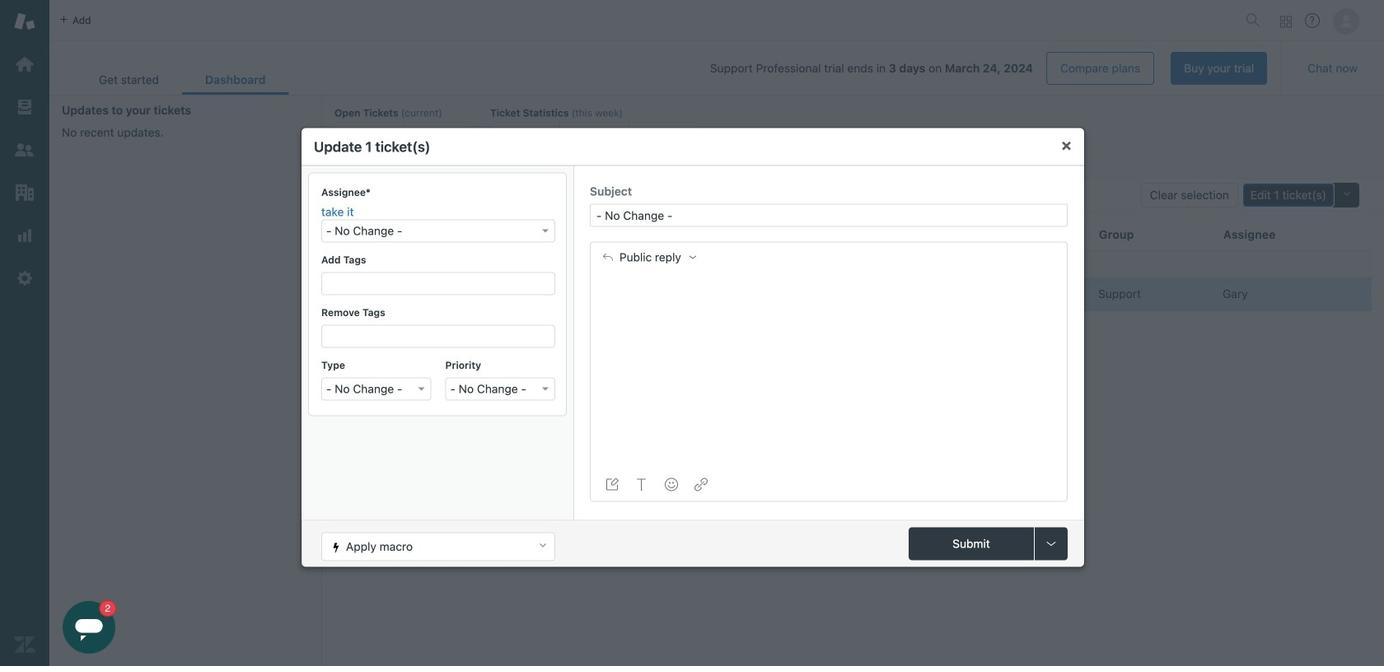 Task type: vqa. For each thing, say whether or not it's contained in the screenshot.
the Customer context image
no



Task type: locate. For each thing, give the bounding box(es) containing it.
None text field
[[590, 204, 1068, 227]]

zendesk image
[[14, 635, 35, 656]]

tab
[[76, 64, 182, 95]]

get help image
[[1305, 13, 1320, 28]]

tab list
[[76, 64, 289, 95]]

arrow down image
[[542, 229, 549, 233], [418, 388, 425, 391], [542, 388, 549, 391]]

customers image
[[14, 139, 35, 161]]

zendesk products image
[[1281, 16, 1292, 28]]

draft mode image
[[606, 478, 619, 492]]

insert emojis image
[[665, 478, 678, 492]]

get started image
[[14, 54, 35, 75]]

arrow up image
[[537, 540, 549, 551]]

grid
[[322, 218, 1384, 667]]

admin image
[[14, 268, 35, 289]]

format text image
[[635, 478, 649, 492]]

None checkbox
[[347, 289, 358, 300]]

None field
[[323, 273, 555, 291], [323, 326, 555, 344], [323, 273, 555, 291], [323, 326, 555, 344]]

main element
[[0, 0, 49, 667]]

reporting image
[[14, 225, 35, 246]]



Task type: describe. For each thing, give the bounding box(es) containing it.
Public reply composer text field
[[596, 275, 1062, 312]]

organizations image
[[14, 182, 35, 204]]

March 24, 2024 text field
[[945, 61, 1033, 75]]

Select All Tickets checkbox
[[347, 229, 358, 240]]

views image
[[14, 96, 35, 118]]

zendesk support image
[[14, 11, 35, 32]]

add link (cmd k) image
[[695, 478, 708, 492]]



